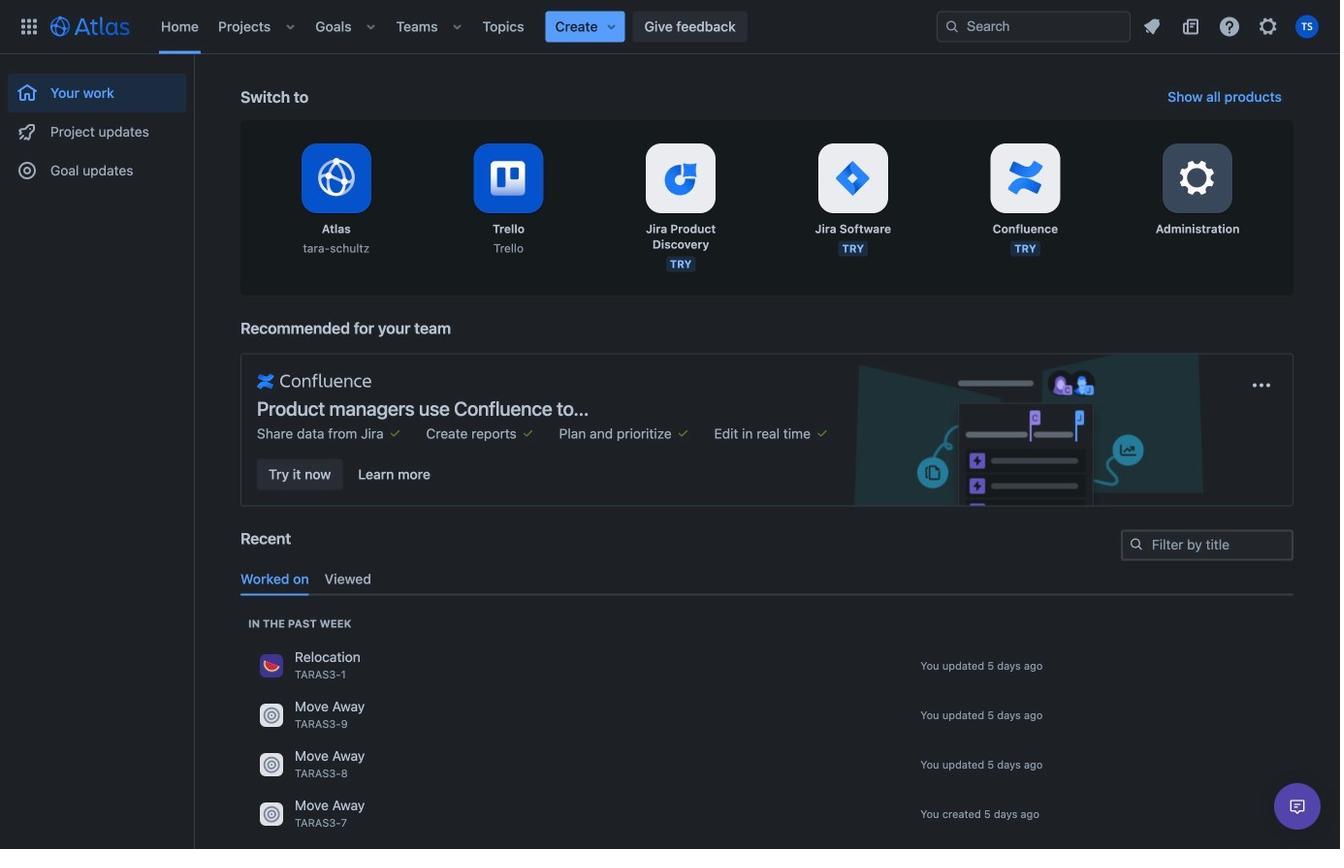 Task type: describe. For each thing, give the bounding box(es) containing it.
Search field
[[937, 11, 1131, 42]]

townsquare image
[[260, 655, 283, 678]]

2 townsquare image from the top
[[260, 753, 283, 777]]

cross-flow recommendation banner element
[[241, 319, 1294, 530]]

2 your existing atlassian products image from the left
[[815, 425, 830, 441]]

1 your existing atlassian products image from the left
[[520, 425, 536, 441]]

settings image
[[1175, 155, 1221, 202]]

account image
[[1296, 15, 1319, 38]]



Task type: locate. For each thing, give the bounding box(es) containing it.
3 townsquare image from the top
[[260, 803, 283, 826]]

0 horizontal spatial your existing atlassian products image
[[387, 425, 403, 441]]

1 horizontal spatial your existing atlassian products image
[[676, 425, 691, 441]]

notifications image
[[1141, 15, 1164, 38]]

heading
[[248, 616, 352, 632]]

open intercom messenger image
[[1286, 795, 1309, 819]]

Filter by title field
[[1123, 532, 1292, 559]]

2 vertical spatial townsquare image
[[260, 803, 283, 826]]

settings image
[[1257, 15, 1280, 38]]

confluence image
[[257, 370, 372, 393], [257, 370, 372, 393]]

1 horizontal spatial your existing atlassian products image
[[815, 425, 830, 441]]

1 your existing atlassian products image from the left
[[387, 425, 403, 441]]

None search field
[[937, 11, 1131, 42]]

switch to... image
[[17, 15, 41, 38]]

your existing atlassian products image
[[520, 425, 536, 441], [676, 425, 691, 441]]

1 townsquare image from the top
[[260, 704, 283, 727]]

help image
[[1218, 15, 1241, 38]]

townsquare image
[[260, 704, 283, 727], [260, 753, 283, 777], [260, 803, 283, 826]]

banner
[[0, 0, 1340, 54]]

0 vertical spatial townsquare image
[[260, 704, 283, 727]]

1 vertical spatial townsquare image
[[260, 753, 283, 777]]

your existing atlassian products image
[[387, 425, 403, 441], [815, 425, 830, 441]]

group
[[8, 54, 186, 196]]

2 your existing atlassian products image from the left
[[676, 425, 691, 441]]

search image
[[1129, 537, 1144, 552]]

0 horizontal spatial your existing atlassian products image
[[520, 425, 536, 441]]

tab list
[[233, 564, 1302, 596]]

top element
[[12, 0, 937, 54]]

search image
[[945, 19, 960, 34]]



Task type: vqa. For each thing, say whether or not it's contained in the screenshot.
dialog
no



